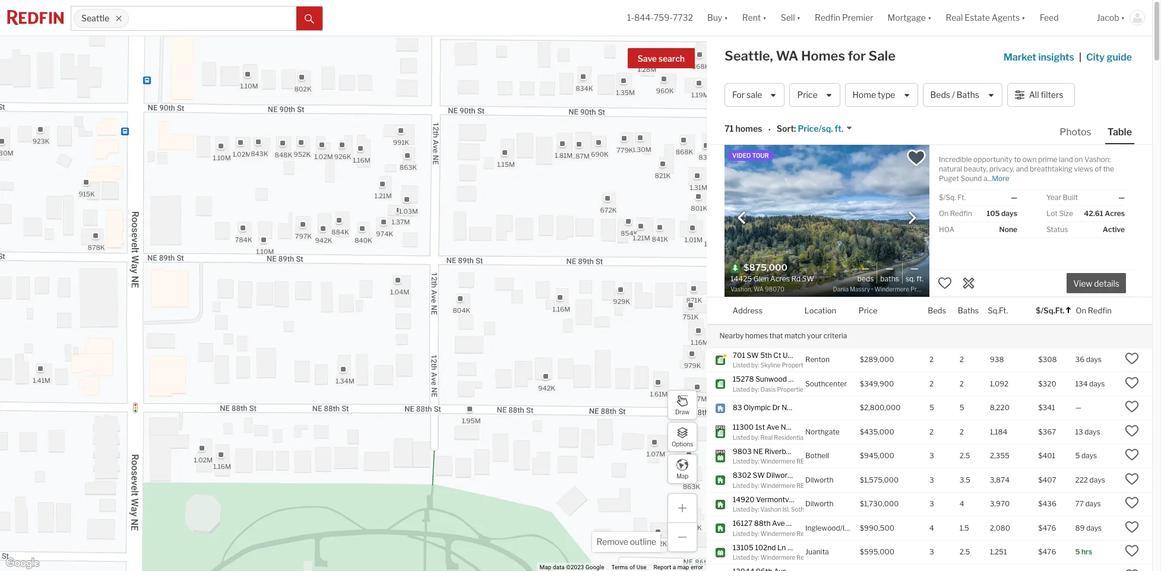 Task type: vqa. For each thing, say whether or not it's contained in the screenshot.
tools
no



Task type: describe. For each thing, give the bounding box(es) containing it.
mortgage ▾
[[888, 13, 932, 23]]

3.5
[[960, 476, 970, 485]]

5 down 13
[[1075, 452, 1080, 461]]

js
[[829, 530, 836, 537]]

re for rd
[[832, 506, 839, 513]]

16127
[[733, 519, 753, 528]]

$401
[[1038, 452, 1056, 461]]

3 for $945,000
[[929, 452, 934, 461]]

5 ▾ from the left
[[1022, 13, 1026, 23]]

0 vertical spatial price button
[[790, 83, 840, 107]]

the
[[1103, 165, 1114, 173]]

2 down beds 'button'
[[929, 355, 934, 364]]

re for riverbend
[[797, 458, 805, 465]]

779k
[[617, 146, 633, 154]]

beds / baths
[[930, 90, 979, 100]]

$367
[[1038, 428, 1056, 436]]

hoa
[[939, 225, 955, 234]]

3 for $1,575,000
[[929, 476, 934, 485]]

rd inside 8302 sw dilworth rd listed by: windermere re vashon-maury isl
[[796, 471, 805, 480]]

1,092
[[990, 379, 1009, 388]]

sq.
[[906, 274, 915, 283]]

homes for nearby
[[745, 331, 768, 340]]

days for 134 days
[[1089, 379, 1105, 388]]

redfin premier
[[815, 13, 873, 23]]

real estate agents ▾ link
[[946, 0, 1026, 36]]

$476 for 89 days
[[1038, 524, 1056, 533]]

redfin premier button
[[808, 0, 881, 36]]

926k
[[334, 152, 351, 160]]

16127 88th ave ne link
[[733, 519, 796, 529]]

location button
[[805, 298, 836, 324]]

ln
[[778, 543, 786, 552]]

real estate agents ▾
[[946, 13, 1026, 23]]

days for 105 days
[[1001, 209, 1017, 218]]

1-844-759-7732
[[627, 13, 693, 23]]

5 left hrs
[[1075, 548, 1080, 557]]

map region
[[0, 0, 738, 571]]

google image
[[3, 556, 42, 571]]

134 days
[[1075, 379, 1105, 388]]

favorite this home image for 77 days
[[1125, 496, 1139, 510]]

report
[[654, 564, 671, 571]]

0 vertical spatial 1.10m
[[240, 81, 258, 90]]

13105 102nd ln ne #1 link
[[733, 543, 807, 553]]

2 vertical spatial baths
[[958, 306, 979, 315]]

save
[[638, 53, 657, 64]]

ave for 88th
[[772, 519, 785, 528]]

map for map
[[676, 472, 688, 480]]

by: inside 14920 vermontville rd sw listed by: vashon isl. sotheby's int'l re
[[751, 506, 759, 513]]

1 horizontal spatial price button
[[859, 298, 878, 324]]

market
[[1004, 52, 1036, 63]]

dilworth for sw
[[805, 500, 834, 509]]

properties
[[777, 386, 806, 393]]

ft. inside — sq. ft.
[[917, 274, 924, 283]]

days for 5 days
[[1082, 452, 1097, 461]]

1 vertical spatial price
[[859, 306, 878, 315]]

2 left 1,092
[[960, 379, 964, 388]]

— up 105 days
[[1011, 193, 1017, 202]]

view details link
[[1067, 272, 1126, 294]]

isl
[[848, 482, 854, 489]]

1 horizontal spatial 1.02m
[[233, 150, 251, 159]]

estate inside real estate agents ▾ link
[[965, 13, 990, 23]]

re inside 8302 sw dilworth rd listed by: windermere re vashon-maury isl
[[797, 482, 805, 489]]

favorite this home image for 5 days
[[1125, 448, 1139, 462]]

955k
[[684, 524, 702, 532]]

and
[[1016, 165, 1028, 173]]

836k
[[699, 153, 716, 161]]

— sq. ft.
[[906, 263, 924, 283]]

terms of use
[[611, 564, 647, 571]]

sell ▾ button
[[781, 0, 801, 36]]

0 vertical spatial 1.21m
[[375, 191, 392, 200]]

2 left 1,184 on the bottom right of the page
[[960, 428, 964, 436]]

map data ©2023 google
[[540, 564, 604, 571]]

remove seattle image
[[115, 15, 122, 22]]

photo of 14425 glen acres rd sw, vashon, wa 98070 image
[[725, 145, 930, 297]]

by: inside 701 sw 5th ct unit b204 listed by: skyline properties, inc.
[[751, 362, 759, 369]]

2 right the $435,000
[[929, 428, 934, 436]]

1.87m
[[571, 152, 590, 160]]

5 right $2,800,000
[[929, 404, 934, 412]]

802k
[[294, 85, 312, 93]]

beds for beds 'button'
[[928, 306, 946, 315]]

834k
[[576, 84, 593, 93]]

beds for beds / baths
[[930, 90, 950, 100]]

— inside — beds
[[862, 263, 870, 274]]

real inside dropdown button
[[946, 13, 963, 23]]

unit for ct
[[783, 351, 796, 360]]

breathtaking
[[1030, 165, 1073, 173]]

estate/east
[[810, 554, 843, 561]]

15278 sunwood blvd unit c24 link
[[733, 375, 834, 385]]

2 left 938
[[960, 355, 964, 364]]

options
[[672, 440, 693, 448]]

days for 36 days
[[1086, 355, 1102, 364]]

2 horizontal spatial redfin
[[1088, 306, 1112, 315]]

952k
[[294, 150, 311, 159]]

favorite this home image for 134 days
[[1125, 376, 1139, 390]]

938
[[990, 355, 1004, 364]]

▾ for jacob ▾
[[1121, 13, 1125, 23]]

favorite this home image for 5 hrs
[[1125, 544, 1139, 559]]

1 horizontal spatial 863k
[[683, 483, 700, 491]]

1.36m
[[704, 240, 723, 248]]

ne for 1st
[[781, 423, 791, 432]]

871k
[[686, 296, 702, 305]]

923k
[[32, 137, 49, 145]]

of inside incredible opportunity to own prime land on vashon: natural beauty, privacy, and breathtaking views of the puget sound a...
[[1095, 165, 1102, 173]]

homes for 71
[[736, 124, 762, 134]]

11300 1st ave ne #212 link
[[733, 423, 808, 433]]

insights
[[1038, 52, 1074, 63]]

incredible opportunity to own prime land on vashon: natural beauty, privacy, and breathtaking views of the puget sound a...
[[939, 155, 1114, 183]]

beds button
[[928, 298, 946, 324]]

0 horizontal spatial 1.02m
[[194, 456, 213, 464]]

sort
[[777, 124, 794, 134]]

listed inside 15278 sunwood blvd unit c24 listed by: oasis properties southcenter
[[733, 386, 750, 393]]

1 vertical spatial baths
[[880, 274, 899, 283]]

next button image
[[906, 212, 918, 224]]

residential
[[774, 434, 805, 441]]

|
[[1079, 52, 1082, 63]]

2 horizontal spatial 1.02m
[[314, 152, 333, 160]]

dr inside 9803 ne riverbend dr unit a-104 listed by: windermere re greenwood
[[800, 447, 808, 456]]

77 days
[[1075, 500, 1101, 509]]

favorite this home image for 222 days
[[1125, 472, 1139, 486]]

vermontville
[[756, 495, 798, 504]]

for sale
[[732, 90, 762, 100]]

size
[[1059, 209, 1073, 218]]

844-
[[634, 13, 654, 23]]

1.81m
[[555, 151, 573, 159]]

favorite button checkbox
[[906, 148, 927, 168]]

1-844-759-7732 link
[[627, 13, 693, 23]]

sq.ft. button
[[988, 298, 1008, 324]]

2,355
[[990, 452, 1010, 461]]

16127 88th ave ne listed by: windermere real estate js
[[733, 519, 836, 537]]

$407
[[1038, 476, 1057, 485]]

0 vertical spatial 4
[[960, 500, 964, 509]]

0 vertical spatial 868k
[[692, 62, 709, 70]]

1 vertical spatial 868k
[[676, 148, 693, 156]]

$2,800,000
[[860, 404, 901, 412]]

video tour
[[732, 152, 769, 159]]

terms
[[611, 564, 628, 571]]

on redfin button
[[1076, 298, 1112, 324]]

price/sq.
[[798, 124, 833, 134]]

974k
[[376, 229, 393, 238]]

real inside 11300 1st ave ne #212 listed by: real residential northgate
[[761, 434, 773, 441]]

sw inside 14920 vermontville rd sw listed by: vashon isl. sotheby's int'l re
[[811, 495, 823, 504]]

own
[[1023, 155, 1037, 164]]

$595,000
[[860, 548, 894, 557]]

use
[[636, 564, 647, 571]]

a-
[[825, 447, 833, 456]]

8,220
[[990, 404, 1010, 412]]

nearby homes that match your criteria
[[720, 331, 847, 340]]

listed inside 16127 88th ave ne listed by: windermere real estate js
[[733, 530, 750, 537]]

that
[[770, 331, 783, 340]]

71 homes •
[[725, 124, 771, 135]]

sell
[[781, 13, 795, 23]]

dilworth inside 8302 sw dilworth rd listed by: windermere re vashon-maury isl
[[766, 471, 795, 480]]

sw for 8302
[[753, 471, 765, 480]]

840k
[[355, 236, 372, 244]]

market insights | city guide
[[1004, 52, 1132, 63]]

134
[[1075, 379, 1088, 388]]

x-out this home image
[[962, 276, 976, 290]]

city
[[1086, 52, 1105, 63]]

1 vertical spatial of
[[630, 564, 635, 571]]

ne for 88th
[[786, 519, 796, 528]]

5 left "8,220"
[[960, 404, 964, 412]]

lot size
[[1047, 209, 1073, 218]]

— inside — sq. ft.
[[911, 263, 919, 274]]

2.5 for 2,355
[[960, 452, 970, 461]]

1 horizontal spatial redfin
[[950, 209, 972, 218]]

1.37m
[[392, 218, 410, 226]]



Task type: locate. For each thing, give the bounding box(es) containing it.
of down "vashon:"
[[1095, 165, 1102, 173]]

1 listed from the top
[[733, 362, 750, 369]]

▾ right mortgage
[[928, 13, 932, 23]]

2 vertical spatial sw
[[811, 495, 823, 504]]

831k
[[681, 463, 697, 471]]

— up sq.
[[911, 263, 919, 274]]

3 right "$945,000"
[[929, 452, 934, 461]]

868k up 1.19m
[[692, 62, 709, 70]]

ave inside 16127 88th ave ne listed by: windermere real estate js
[[772, 519, 785, 528]]

on redfin down $/sq. ft.
[[939, 209, 972, 218]]

2.5 up 3.5
[[960, 452, 970, 461]]

estate inside 16127 88th ave ne listed by: windermere real estate js
[[810, 530, 828, 537]]

re inside 14920 vermontville rd sw listed by: vashon isl. sotheby's int'l re
[[832, 506, 839, 513]]

dr
[[772, 404, 780, 412], [800, 447, 808, 456]]

4 3 from the top
[[929, 548, 934, 557]]

1 vertical spatial on
[[1076, 306, 1086, 315]]

3 right $595,000
[[929, 548, 934, 557]]

baths inside button
[[957, 90, 979, 100]]

3 for $1,730,000
[[929, 500, 934, 509]]

3 for $595,000
[[929, 548, 934, 557]]

heading
[[731, 262, 827, 294]]

view details button
[[1067, 273, 1126, 294]]

▾ right sell
[[797, 13, 801, 23]]

0 horizontal spatial price
[[797, 90, 818, 100]]

5 by: from the top
[[751, 482, 759, 489]]

redfin down 'view details'
[[1088, 306, 1112, 315]]

map button
[[668, 454, 697, 484]]

0 vertical spatial unit
[[783, 351, 796, 360]]

1 horizontal spatial ft.
[[958, 193, 966, 202]]

of left use
[[630, 564, 635, 571]]

windermere inside "13105 102nd ln ne #1 listed by: windermere real estate/east"
[[761, 554, 795, 561]]

1.30m
[[632, 145, 651, 153]]

0 vertical spatial beds
[[930, 90, 950, 100]]

1 by: from the top
[[751, 362, 759, 369]]

0 horizontal spatial on
[[939, 209, 949, 218]]

photos
[[1060, 127, 1092, 138]]

804k
[[453, 306, 470, 315]]

3 ▾ from the left
[[797, 13, 801, 23]]

price down — beds
[[859, 306, 878, 315]]

0 vertical spatial 2.5
[[960, 452, 970, 461]]

— inside — baths
[[886, 263, 894, 274]]

prime
[[1038, 155, 1058, 164]]

$349,900
[[860, 379, 894, 388]]

map down 831k
[[676, 472, 688, 480]]

1 vertical spatial on redfin
[[1076, 306, 1112, 315]]

— up acres
[[1119, 193, 1125, 202]]

baths right /
[[957, 90, 979, 100]]

$/sq.ft. button
[[1036, 298, 1072, 324]]

2 $476 from the top
[[1038, 548, 1056, 557]]

dilworth for rd
[[805, 476, 834, 485]]

ne left #1
[[788, 543, 797, 552]]

3 by: from the top
[[751, 434, 759, 441]]

6 by: from the top
[[751, 506, 759, 513]]

unit inside 15278 sunwood blvd unit c24 listed by: oasis properties southcenter
[[805, 375, 818, 384]]

0 horizontal spatial ft.
[[917, 274, 924, 283]]

estate left js
[[810, 530, 828, 537]]

favorite this home image
[[938, 276, 952, 290], [1125, 352, 1139, 366], [1125, 400, 1139, 414], [1125, 448, 1139, 462], [1125, 472, 1139, 486], [1125, 544, 1139, 559]]

real up #1
[[797, 530, 809, 537]]

4 listed from the top
[[733, 458, 750, 465]]

unit for dr
[[810, 447, 823, 456]]

filters
[[1041, 90, 1063, 100]]

previous button image
[[736, 212, 748, 224]]

0 horizontal spatial of
[[630, 564, 635, 571]]

77
[[1075, 500, 1084, 509]]

beds left baths button
[[928, 306, 946, 315]]

listed down 13105
[[733, 554, 750, 561]]

ne for 102nd
[[788, 543, 797, 552]]

0 vertical spatial sw
[[747, 351, 759, 360]]

None search field
[[129, 7, 296, 30]]

88th
[[754, 519, 771, 528]]

1 horizontal spatial dr
[[800, 447, 808, 456]]

ct
[[773, 351, 781, 360]]

re left vashon-
[[797, 482, 805, 489]]

1 horizontal spatial 4
[[960, 500, 964, 509]]

price inside price "button"
[[797, 90, 818, 100]]

by: down 1st
[[751, 434, 759, 441]]

1 vertical spatial 4
[[929, 524, 934, 533]]

854k
[[621, 229, 638, 237]]

ave down the vashon
[[772, 519, 785, 528]]

details
[[1094, 279, 1120, 289]]

2 vertical spatial redfin
[[1088, 306, 1112, 315]]

by: inside 15278 sunwood blvd unit c24 listed by: oasis properties southcenter
[[751, 386, 759, 393]]

listed down "15278"
[[733, 386, 750, 393]]

dr left nw
[[772, 404, 780, 412]]

ft.
[[835, 124, 844, 134]]

beds left — baths
[[858, 274, 874, 283]]

by: inside "13105 102nd ln ne #1 listed by: windermere real estate/east"
[[751, 554, 759, 561]]

0 horizontal spatial dr
[[772, 404, 780, 412]]

0 vertical spatial of
[[1095, 165, 1102, 173]]

on
[[1075, 155, 1083, 164]]

1 3 from the top
[[929, 452, 934, 461]]

days right 13
[[1085, 428, 1100, 436]]

nw
[[782, 404, 795, 412]]

price button down — beds
[[859, 298, 878, 324]]

for
[[848, 48, 866, 64]]

listed
[[733, 362, 750, 369], [733, 386, 750, 393], [733, 434, 750, 441], [733, 458, 750, 465], [733, 482, 750, 489], [733, 506, 750, 513], [733, 530, 750, 537], [733, 554, 750, 561]]

rd down 9803 ne riverbend dr unit a-104 listed by: windermere re greenwood
[[796, 471, 805, 480]]

6 ▾ from the left
[[1121, 13, 1125, 23]]

windermere inside 9803 ne riverbend dr unit a-104 listed by: windermere re greenwood
[[761, 458, 795, 465]]

0 vertical spatial price
[[797, 90, 818, 100]]

2 2.5 from the top
[[960, 548, 970, 557]]

on inside button
[[1076, 306, 1086, 315]]

$945,000
[[860, 452, 894, 461]]

none
[[999, 225, 1017, 234]]

0 vertical spatial on redfin
[[939, 209, 972, 218]]

southcenter
[[805, 379, 847, 388]]

2 vertical spatial beds
[[928, 306, 946, 315]]

days right 222
[[1090, 476, 1105, 485]]

real down #1
[[797, 554, 809, 561]]

sw inside 8302 sw dilworth rd listed by: windermere re vashon-maury isl
[[753, 471, 765, 480]]

7 listed from the top
[[733, 530, 750, 537]]

real right mortgage ▾
[[946, 13, 963, 23]]

3 windermere from the top
[[761, 530, 795, 537]]

2 3 from the top
[[929, 476, 934, 485]]

▾ right agents
[[1022, 13, 1026, 23]]

0 vertical spatial redfin
[[815, 13, 840, 23]]

favorite this home image for 13 days
[[1125, 424, 1139, 438]]

days for 77 days
[[1085, 500, 1101, 509]]

0 horizontal spatial estate
[[810, 530, 828, 537]]

1 vertical spatial redfin
[[950, 209, 972, 218]]

11300
[[733, 423, 754, 432]]

dilworth down greenwood
[[805, 476, 834, 485]]

3 right "$1,730,000"
[[929, 500, 934, 509]]

favorite button image
[[906, 148, 927, 168]]

0 vertical spatial re
[[797, 458, 805, 465]]

1 vertical spatial unit
[[805, 375, 818, 384]]

6 listed from the top
[[733, 506, 750, 513]]

days right the 77
[[1085, 500, 1101, 509]]

1 vertical spatial $476
[[1038, 548, 1056, 557]]

:
[[794, 124, 796, 134]]

listed inside 9803 ne riverbend dr unit a-104 listed by: windermere re greenwood
[[733, 458, 750, 465]]

favorite this home image for 36 days
[[1125, 352, 1139, 366]]

greenwood
[[806, 458, 838, 465]]

map inside button
[[676, 472, 688, 480]]

listed down '8302'
[[733, 482, 750, 489]]

1 vertical spatial 1.10m
[[213, 154, 231, 162]]

105 days
[[987, 209, 1017, 218]]

1 horizontal spatial 942k
[[538, 384, 555, 392]]

by: down 102nd
[[751, 554, 759, 561]]

error
[[691, 564, 703, 571]]

report a map error
[[654, 564, 703, 571]]

unit inside 701 sw 5th ct unit b204 listed by: skyline properties, inc.
[[783, 351, 796, 360]]

re right int'l
[[832, 506, 839, 513]]

rent
[[742, 13, 761, 23]]

ne inside 16127 88th ave ne listed by: windermere real estate js
[[786, 519, 796, 528]]

0 horizontal spatial 1.21m
[[375, 191, 392, 200]]

0 vertical spatial ave
[[767, 423, 779, 432]]

rd up sotheby's
[[800, 495, 809, 504]]

views
[[1074, 165, 1093, 173]]

nearby
[[720, 331, 744, 340]]

1 vertical spatial map
[[540, 564, 551, 571]]

by: down the 9803
[[751, 458, 759, 465]]

unit left c24
[[805, 375, 818, 384]]

1 horizontal spatial of
[[1095, 165, 1102, 173]]

re inside 9803 ne riverbend dr unit a-104 listed by: windermere re greenwood
[[797, 458, 805, 465]]

1.5
[[960, 524, 969, 533]]

1 ▾ from the left
[[724, 13, 728, 23]]

windermere down 8302 sw dilworth rd link
[[761, 482, 795, 489]]

222 days
[[1075, 476, 1105, 485]]

1 vertical spatial rd
[[800, 495, 809, 504]]

0 vertical spatial ft.
[[958, 193, 966, 202]]

1 vertical spatial 942k
[[538, 384, 555, 392]]

$476 left 5 hrs
[[1038, 548, 1056, 557]]

home
[[853, 90, 876, 100]]

built
[[1063, 193, 1078, 202]]

type
[[878, 90, 895, 100]]

real
[[946, 13, 963, 23], [761, 434, 773, 441], [797, 530, 809, 537], [797, 554, 809, 561]]

1 vertical spatial 863k
[[683, 483, 700, 491]]

on up hoa
[[939, 209, 949, 218]]

ne up residential
[[781, 423, 791, 432]]

▾ for buy ▾
[[724, 13, 728, 23]]

ne down isl.
[[786, 519, 796, 528]]

lot
[[1047, 209, 1058, 218]]

feed
[[1040, 13, 1059, 23]]

sw inside 701 sw 5th ct unit b204 listed by: skyline properties, inc.
[[747, 351, 759, 360]]

2.5 down the 1.5
[[960, 548, 970, 557]]

real inside 16127 88th ave ne listed by: windermere real estate js
[[797, 530, 809, 537]]

1 vertical spatial estate
[[810, 530, 828, 537]]

more link
[[992, 174, 1010, 183]]

5 hrs
[[1075, 548, 1092, 557]]

8 listed from the top
[[733, 554, 750, 561]]

1 vertical spatial ft.
[[917, 274, 924, 283]]

sunwood
[[756, 375, 787, 384]]

5 listed from the top
[[733, 482, 750, 489]]

dr down residential
[[800, 447, 808, 456]]

3
[[929, 452, 934, 461], [929, 476, 934, 485], [929, 500, 934, 509], [929, 548, 934, 557]]

/
[[952, 90, 955, 100]]

listed inside 701 sw 5th ct unit b204 listed by: skyline properties, inc.
[[733, 362, 750, 369]]

by: down the 14920
[[751, 506, 759, 513]]

photos button
[[1057, 126, 1105, 143]]

bothell
[[805, 452, 829, 461]]

windermere inside 8302 sw dilworth rd listed by: windermere re vashon-maury isl
[[761, 482, 795, 489]]

search
[[659, 53, 685, 64]]

favorite this home image for 89 days
[[1125, 520, 1139, 534]]

by: inside 9803 ne riverbend dr unit a-104 listed by: windermere re greenwood
[[751, 458, 759, 465]]

remove
[[597, 537, 628, 547]]

#212
[[792, 423, 808, 432]]

2.5
[[960, 452, 970, 461], [960, 548, 970, 557]]

4 by: from the top
[[751, 458, 759, 465]]

days for 13 days
[[1085, 428, 1100, 436]]

ne inside 11300 1st ave ne #212 listed by: real residential northgate
[[781, 423, 791, 432]]

4 ▾ from the left
[[928, 13, 932, 23]]

0 horizontal spatial redfin
[[815, 13, 840, 23]]

0 horizontal spatial map
[[540, 564, 551, 571]]

2 right $349,900
[[929, 379, 934, 388]]

ave inside 11300 1st ave ne #212 listed by: real residential northgate
[[767, 423, 779, 432]]

822k
[[650, 540, 667, 548]]

sw up int'l
[[811, 495, 823, 504]]

listed down 16127 at the right of the page
[[733, 530, 750, 537]]

3 left 3.5
[[929, 476, 934, 485]]

by: left skyline
[[751, 362, 759, 369]]

2.5 for 1,251
[[960, 548, 970, 557]]

agents
[[992, 13, 1020, 23]]

real inside "13105 102nd ln ne #1 listed by: windermere real estate/east"
[[797, 554, 809, 561]]

beds left /
[[930, 90, 950, 100]]

redfin left premier
[[815, 13, 840, 23]]

3 3 from the top
[[929, 500, 934, 509]]

1 vertical spatial 1.21m
[[633, 234, 650, 242]]

more
[[992, 174, 1010, 183]]

homes inside 71 homes •
[[736, 124, 762, 134]]

4 windermere from the top
[[761, 554, 795, 561]]

windermere up ln
[[761, 530, 795, 537]]

0 vertical spatial rd
[[796, 471, 805, 480]]

1 vertical spatial price button
[[859, 298, 878, 324]]

1 vertical spatial ave
[[772, 519, 785, 528]]

homes
[[736, 124, 762, 134], [745, 331, 768, 340]]

2 listed from the top
[[733, 386, 750, 393]]

by: down 88th
[[751, 530, 759, 537]]

days for 89 days
[[1086, 524, 1102, 533]]

— up 13
[[1075, 404, 1082, 412]]

by: inside 8302 sw dilworth rd listed by: windermere re vashon-maury isl
[[751, 482, 759, 489]]

windermere inside 16127 88th ave ne listed by: windermere real estate js
[[761, 530, 795, 537]]

1 windermere from the top
[[761, 458, 795, 465]]

8302 sw dilworth rd listed by: windermere re vashon-maury isl
[[733, 471, 854, 489]]

0 vertical spatial homes
[[736, 124, 762, 134]]

rd inside 14920 vermontville rd sw listed by: vashon isl. sotheby's int'l re
[[800, 495, 809, 504]]

843k
[[251, 149, 268, 158]]

1.21m
[[375, 191, 392, 200], [633, 234, 650, 242]]

1.21m up 1.37m
[[375, 191, 392, 200]]

map left data
[[540, 564, 551, 571]]

0 vertical spatial baths
[[957, 90, 979, 100]]

821k
[[655, 171, 671, 180]]

redfin down $/sq. ft.
[[950, 209, 972, 218]]

0 vertical spatial $476
[[1038, 524, 1056, 533]]

active
[[1103, 225, 1125, 234]]

1 $476 from the top
[[1038, 524, 1056, 533]]

0 vertical spatial dr
[[772, 404, 780, 412]]

3 listed from the top
[[733, 434, 750, 441]]

0 vertical spatial estate
[[965, 13, 990, 23]]

baths down x-out this home image
[[958, 306, 979, 315]]

1 horizontal spatial on redfin
[[1076, 306, 1112, 315]]

baths left sq.
[[880, 274, 899, 283]]

1 horizontal spatial price
[[859, 306, 878, 315]]

0 vertical spatial map
[[676, 472, 688, 480]]

4 favorite this home image from the top
[[1125, 520, 1139, 534]]

▾ for mortgage ▾
[[928, 13, 932, 23]]

rent ▾
[[742, 13, 767, 23]]

ft. right $/sq.
[[958, 193, 966, 202]]

863k down 831k
[[683, 483, 700, 491]]

ave for 1st
[[767, 423, 779, 432]]

buy ▾ button
[[707, 0, 728, 36]]

1 vertical spatial 2.5
[[960, 548, 970, 557]]

market insights link
[[1004, 39, 1074, 65]]

sw for 701
[[747, 351, 759, 360]]

opportunity
[[974, 155, 1013, 164]]

listed inside 14920 vermontville rd sw listed by: vashon isl. sotheby's int'l re
[[733, 506, 750, 513]]

▾ for rent ▾
[[763, 13, 767, 23]]

baths
[[957, 90, 979, 100], [880, 274, 899, 283], [958, 306, 979, 315]]

video
[[732, 152, 751, 159]]

re down 9803 ne riverbend dr unit a-104 link
[[797, 458, 805, 465]]

0 vertical spatial on
[[939, 209, 949, 218]]

▾ right jacob
[[1121, 13, 1125, 23]]

$/sq.ft.
[[1036, 306, 1065, 315]]

on down view
[[1076, 306, 1086, 315]]

8 by: from the top
[[751, 554, 759, 561]]

days right 134 at bottom right
[[1089, 379, 1105, 388]]

— beds
[[858, 263, 874, 283]]

buy ▾
[[707, 13, 728, 23]]

1 vertical spatial re
[[797, 482, 805, 489]]

dilworth down vashon-
[[805, 500, 834, 509]]

2 by: from the top
[[751, 386, 759, 393]]

real down 11300 1st ave ne #212 link
[[761, 434, 773, 441]]

view
[[1073, 279, 1092, 289]]

listed inside 11300 1st ave ne #212 listed by: real residential northgate
[[733, 434, 750, 441]]

favorite this home image for —
[[1125, 400, 1139, 414]]

listed down the 14920
[[733, 506, 750, 513]]

unit up greenwood
[[810, 447, 823, 456]]

save search button
[[628, 48, 695, 68]]

3 favorite this home image from the top
[[1125, 496, 1139, 510]]

ne inside 9803 ne riverbend dr unit a-104 listed by: windermere re greenwood
[[753, 447, 763, 456]]

days for 222 days
[[1090, 476, 1105, 485]]

0 horizontal spatial 4
[[929, 524, 934, 533]]

▾ for sell ▾
[[797, 13, 801, 23]]

unit inside 9803 ne riverbend dr unit a-104 listed by: windermere re greenwood
[[810, 447, 823, 456]]

784k
[[235, 236, 252, 244]]

9803 ne riverbend dr unit a-104 listed by: windermere re greenwood
[[733, 447, 846, 465]]

windermere down ln
[[761, 554, 795, 561]]

0 vertical spatial 863k
[[400, 163, 417, 171]]

by: down 8302 sw dilworth rd link
[[751, 482, 759, 489]]

vashon:
[[1085, 155, 1111, 164]]

1 vertical spatial sw
[[753, 471, 765, 480]]

868k left 836k
[[676, 148, 693, 156]]

0 horizontal spatial on redfin
[[939, 209, 972, 218]]

1.16m
[[353, 156, 370, 164], [553, 305, 570, 313], [691, 338, 708, 346], [213, 463, 231, 471]]

14920
[[733, 495, 755, 504]]

listed inside 8302 sw dilworth rd listed by: windermere re vashon-maury isl
[[733, 482, 750, 489]]

1 horizontal spatial 1.21m
[[633, 234, 650, 242]]

homes left that
[[745, 331, 768, 340]]

on redfin down 'view details'
[[1076, 306, 1112, 315]]

listed down "11300"
[[733, 434, 750, 441]]

1 horizontal spatial on
[[1076, 306, 1086, 315]]

windermere down riverbend
[[761, 458, 795, 465]]

0 horizontal spatial 942k
[[315, 236, 332, 244]]

days up the 222 days
[[1082, 452, 1097, 461]]

listed inside "13105 102nd ln ne #1 listed by: windermere real estate/east"
[[733, 554, 750, 561]]

ave right 1st
[[767, 423, 779, 432]]

1 horizontal spatial estate
[[965, 13, 990, 23]]

▾
[[724, 13, 728, 23], [763, 13, 767, 23], [797, 13, 801, 23], [928, 13, 932, 23], [1022, 13, 1026, 23], [1121, 13, 1125, 23]]

buy
[[707, 13, 722, 23]]

your
[[807, 331, 822, 340]]

— left — baths
[[862, 263, 870, 274]]

google
[[586, 564, 604, 571]]

1 vertical spatial homes
[[745, 331, 768, 340]]

2 vertical spatial 1.10m
[[256, 248, 274, 256]]

2 vertical spatial re
[[832, 506, 839, 513]]

1 horizontal spatial map
[[676, 472, 688, 480]]

0 vertical spatial 942k
[[315, 236, 332, 244]]

year
[[1047, 193, 1061, 202]]

ne inside "13105 102nd ln ne #1 listed by: windermere real estate/east"
[[788, 543, 797, 552]]

1.21m left 841k
[[633, 234, 650, 242]]

2 favorite this home image from the top
[[1125, 424, 1139, 438]]

2 vertical spatial unit
[[810, 447, 823, 456]]

2 windermere from the top
[[761, 482, 795, 489]]

guide
[[1107, 52, 1132, 63]]

sw left 5th
[[747, 351, 759, 360]]

1 2.5 from the top
[[960, 452, 970, 461]]

beds inside button
[[930, 90, 950, 100]]

2 ▾ from the left
[[763, 13, 767, 23]]

submit search image
[[305, 14, 314, 24]]

by: left oasis
[[751, 386, 759, 393]]

1 favorite this home image from the top
[[1125, 376, 1139, 390]]

isl.
[[782, 506, 790, 513]]

1 vertical spatial beds
[[858, 274, 874, 283]]

0 horizontal spatial 863k
[[400, 163, 417, 171]]

1 vertical spatial dr
[[800, 447, 808, 456]]

by: inside 16127 88th ave ne listed by: windermere real estate js
[[751, 530, 759, 537]]

by: inside 11300 1st ave ne #212 listed by: real residential northgate
[[751, 434, 759, 441]]

beds
[[930, 90, 950, 100], [858, 274, 874, 283], [928, 306, 946, 315]]

0 horizontal spatial price button
[[790, 83, 840, 107]]

estate left agents
[[965, 13, 990, 23]]

$476 for 5 hrs
[[1038, 548, 1056, 557]]

listed down '701'
[[733, 362, 750, 369]]

price button up the 'price/sq.'
[[790, 83, 840, 107]]

— right — beds
[[886, 263, 894, 274]]

riverbend
[[765, 447, 799, 456]]

7 by: from the top
[[751, 530, 759, 537]]

price button
[[790, 83, 840, 107], [859, 298, 878, 324]]

4 left the 1.5
[[929, 524, 934, 533]]

5 favorite this home image from the top
[[1125, 568, 1139, 571]]

map for map data ©2023 google
[[540, 564, 551, 571]]

favorite this home image
[[1125, 376, 1139, 390], [1125, 424, 1139, 438], [1125, 496, 1139, 510], [1125, 520, 1139, 534], [1125, 568, 1139, 571]]

listed down the 9803
[[733, 458, 750, 465]]



